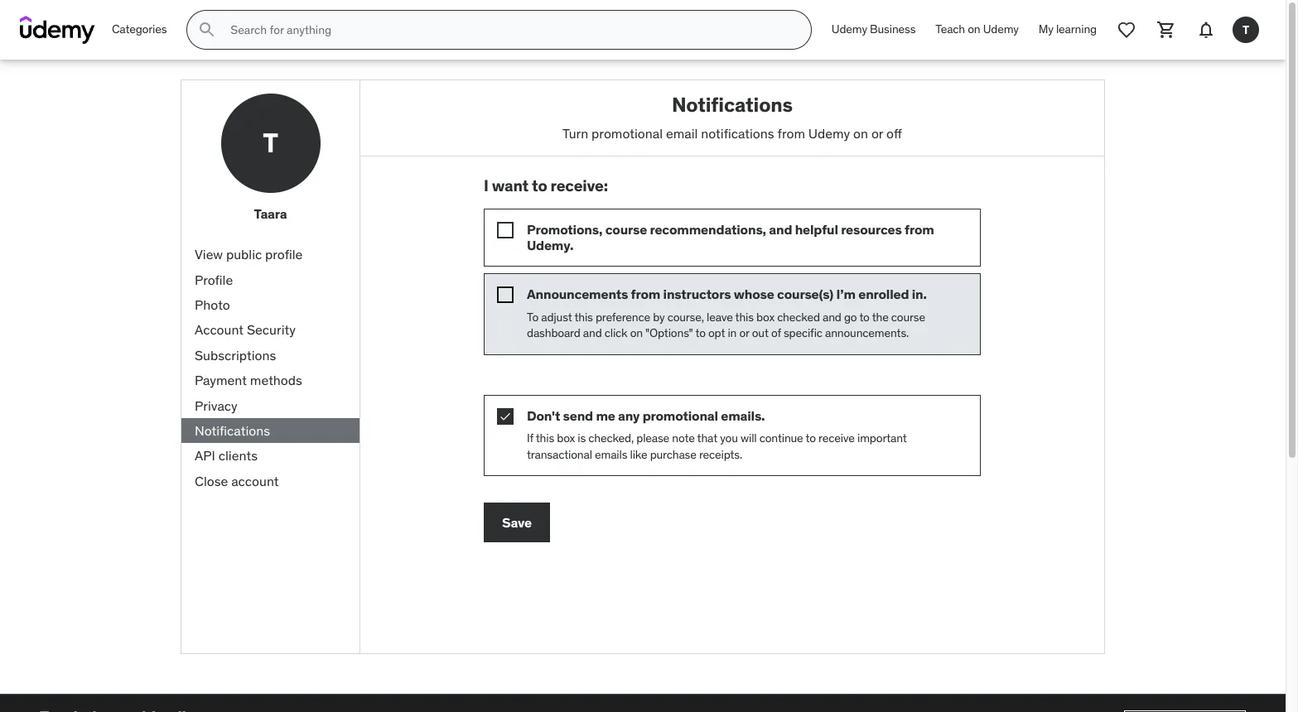 Task type: locate. For each thing, give the bounding box(es) containing it.
or right in
[[739, 326, 750, 341]]

1 horizontal spatial on
[[854, 125, 868, 142]]

this
[[575, 310, 593, 324], [736, 310, 754, 324], [536, 431, 554, 446]]

teach on udemy link
[[926, 10, 1029, 50]]

1 vertical spatial promotional
[[643, 407, 718, 424]]

on left off
[[854, 125, 868, 142]]

promotional
[[592, 125, 663, 142], [643, 407, 718, 424]]

1 vertical spatial box
[[557, 431, 575, 446]]

0 vertical spatial promotional
[[592, 125, 663, 142]]

privacy
[[195, 397, 238, 414]]

receive
[[819, 431, 855, 446]]

wishlist image
[[1117, 20, 1137, 40]]

small image
[[497, 287, 514, 304], [497, 408, 514, 425]]

0 vertical spatial t
[[1243, 22, 1250, 37]]

categories
[[112, 22, 167, 37]]

0 horizontal spatial notifications
[[195, 423, 270, 439]]

0 vertical spatial notifications
[[672, 92, 793, 118]]

or inside notifications turn promotional email notifications from udemy on or off
[[872, 125, 884, 142]]

0 horizontal spatial this
[[536, 431, 554, 446]]

1 vertical spatial or
[[739, 326, 750, 341]]

from inside promotions, course recommendations, and helpful resources from udemy.
[[905, 221, 934, 238]]

announcements
[[527, 286, 628, 303]]

1 horizontal spatial box
[[757, 310, 775, 324]]

preference
[[596, 310, 650, 324]]

promotions, course recommendations, and helpful resources from udemy.
[[527, 221, 934, 254]]

2 horizontal spatial and
[[823, 310, 842, 324]]

go
[[844, 310, 857, 324]]

0 vertical spatial and
[[769, 221, 792, 238]]

to
[[532, 176, 547, 196], [860, 310, 870, 324], [696, 326, 706, 341], [806, 431, 816, 446]]

course
[[605, 221, 647, 238], [891, 310, 926, 324]]

in
[[728, 326, 737, 341]]

security
[[247, 322, 296, 338]]

course inside announcements from instructors whose course(s) i'm enrolled in. to adjust this preference by course, leave this box checked and go to the  course dashboard and click on "options" to opt in or out of specific announcements.
[[891, 310, 926, 324]]

udemy
[[832, 22, 868, 37], [983, 22, 1019, 37], [809, 125, 850, 142]]

profile
[[265, 246, 303, 263]]

0 horizontal spatial from
[[631, 286, 661, 303]]

on right "click"
[[630, 326, 643, 341]]

notifications up 'clients'
[[195, 423, 270, 439]]

box left is
[[557, 431, 575, 446]]

the
[[872, 310, 889, 324]]

0 horizontal spatial on
[[630, 326, 643, 341]]

1 vertical spatial course
[[891, 310, 926, 324]]

submit search image
[[198, 20, 217, 40]]

0 vertical spatial small image
[[497, 287, 514, 304]]

udemy image
[[20, 16, 95, 44]]

announcements.
[[825, 326, 909, 341]]

notifications
[[672, 92, 793, 118], [195, 423, 270, 439]]

and left go
[[823, 310, 842, 324]]

0 vertical spatial course
[[605, 221, 647, 238]]

0 horizontal spatial or
[[739, 326, 750, 341]]

please
[[637, 431, 670, 446]]

by
[[653, 310, 665, 324]]

1 horizontal spatial course
[[891, 310, 926, 324]]

adjust
[[541, 310, 572, 324]]

on right teach
[[968, 22, 981, 37]]

0 vertical spatial or
[[872, 125, 884, 142]]

2 vertical spatial on
[[630, 326, 643, 341]]

payment methods link
[[181, 368, 360, 393]]

from right resources in the top of the page
[[905, 221, 934, 238]]

0 horizontal spatial and
[[583, 326, 602, 341]]

t up taara
[[263, 126, 278, 160]]

1 small image from the top
[[497, 287, 514, 304]]

0 horizontal spatial course
[[605, 221, 647, 238]]

2 horizontal spatial on
[[968, 22, 981, 37]]

helpful
[[795, 221, 838, 238]]

0 vertical spatial from
[[778, 125, 805, 142]]

this up in
[[736, 310, 754, 324]]

on
[[968, 22, 981, 37], [854, 125, 868, 142], [630, 326, 643, 341]]

methods
[[250, 372, 302, 389]]

t link
[[1226, 10, 1266, 50]]

to inside the don't send me any promotional emails. if this box is checked, please note that you will continue to receive important transactional emails like purchase receipts.
[[806, 431, 816, 446]]

Search for anything text field
[[227, 16, 791, 44]]

note
[[672, 431, 695, 446]]

from
[[778, 125, 805, 142], [905, 221, 934, 238], [631, 286, 661, 303]]

account security link
[[181, 318, 360, 343]]

to
[[527, 310, 539, 324]]

save button
[[484, 503, 550, 543]]

notifications for notifications
[[195, 423, 270, 439]]

or left off
[[872, 125, 884, 142]]

"options"
[[646, 326, 693, 341]]

t right 'notifications' image
[[1243, 22, 1250, 37]]

and left "helpful"
[[769, 221, 792, 238]]

1 vertical spatial small image
[[497, 408, 514, 425]]

1 horizontal spatial notifications
[[672, 92, 793, 118]]

on inside announcements from instructors whose course(s) i'm enrolled in. to adjust this preference by course, leave this box checked and go to the  course dashboard and click on "options" to opt in or out of specific announcements.
[[630, 326, 643, 341]]

2 vertical spatial from
[[631, 286, 661, 303]]

any
[[618, 407, 640, 424]]

close account
[[195, 473, 279, 489]]

to right want
[[532, 176, 547, 196]]

of
[[771, 326, 781, 341]]

this inside the don't send me any promotional emails. if this box is checked, please note that you will continue to receive important transactional emails like purchase receipts.
[[536, 431, 554, 446]]

checked,
[[589, 431, 634, 446]]

1 vertical spatial t
[[263, 126, 278, 160]]

small image down small image
[[497, 287, 514, 304]]

small image for don't send me any promotional emails.
[[497, 408, 514, 425]]

udemy left business
[[832, 22, 868, 37]]

teach
[[936, 22, 965, 37]]

photo link
[[181, 292, 360, 318]]

subscriptions
[[195, 347, 276, 364]]

close
[[195, 473, 228, 489]]

view
[[195, 246, 223, 263]]

learning
[[1056, 22, 1097, 37]]

course down in.
[[891, 310, 926, 324]]

2 horizontal spatial from
[[905, 221, 934, 238]]

and
[[769, 221, 792, 238], [823, 310, 842, 324], [583, 326, 602, 341]]

important
[[858, 431, 907, 446]]

to left receive at the right
[[806, 431, 816, 446]]

box up out
[[757, 310, 775, 324]]

this down announcements
[[575, 310, 593, 324]]

don't send me any promotional emails. if this box is checked, please note that you will continue to receive important transactional emails like purchase receipts.
[[527, 407, 907, 462]]

checked
[[777, 310, 820, 324]]

or
[[872, 125, 884, 142], [739, 326, 750, 341]]

or inside announcements from instructors whose course(s) i'm enrolled in. to adjust this preference by course, leave this box checked and go to the  course dashboard and click on "options" to opt in or out of specific announcements.
[[739, 326, 750, 341]]

my learning
[[1039, 22, 1097, 37]]

don't
[[527, 407, 560, 424]]

from up 'by'
[[631, 286, 661, 303]]

1 horizontal spatial from
[[778, 125, 805, 142]]

small image
[[497, 222, 514, 239]]

notifications inside notifications turn promotional email notifications from udemy on or off
[[672, 92, 793, 118]]

2 horizontal spatial this
[[736, 310, 754, 324]]

close account link
[[181, 469, 360, 494]]

promotional right turn
[[592, 125, 663, 142]]

photo
[[195, 297, 230, 313]]

promotional inside notifications turn promotional email notifications from udemy on or off
[[592, 125, 663, 142]]

small image left don't
[[497, 408, 514, 425]]

t
[[1243, 22, 1250, 37], [263, 126, 278, 160]]

me
[[596, 407, 615, 424]]

1 vertical spatial and
[[823, 310, 842, 324]]

0 horizontal spatial box
[[557, 431, 575, 446]]

1 horizontal spatial and
[[769, 221, 792, 238]]

0 vertical spatial box
[[757, 310, 775, 324]]

this right if
[[536, 431, 554, 446]]

2 small image from the top
[[497, 408, 514, 425]]

course(s)
[[777, 286, 834, 303]]

from right 'notifications'
[[778, 125, 805, 142]]

i
[[484, 176, 489, 196]]

on inside notifications turn promotional email notifications from udemy on or off
[[854, 125, 868, 142]]

1 vertical spatial from
[[905, 221, 934, 238]]

my
[[1039, 22, 1054, 37]]

payment
[[195, 372, 247, 389]]

promotional up note
[[643, 407, 718, 424]]

leave
[[707, 310, 733, 324]]

course right promotions,
[[605, 221, 647, 238]]

and left "click"
[[583, 326, 602, 341]]

1 vertical spatial notifications
[[195, 423, 270, 439]]

box
[[757, 310, 775, 324], [557, 431, 575, 446]]

purchase
[[650, 447, 697, 462]]

1 horizontal spatial or
[[872, 125, 884, 142]]

udemy left off
[[809, 125, 850, 142]]

continue
[[760, 431, 803, 446]]

notifications up 'notifications'
[[672, 92, 793, 118]]

1 vertical spatial on
[[854, 125, 868, 142]]

clients
[[219, 448, 258, 464]]

2 vertical spatial and
[[583, 326, 602, 341]]



Task type: describe. For each thing, give the bounding box(es) containing it.
small image for announcements from instructors whose course(s) i'm enrolled in.
[[497, 287, 514, 304]]

account
[[231, 473, 279, 489]]

is
[[578, 431, 586, 446]]

1 horizontal spatial t
[[1243, 22, 1250, 37]]

course,
[[668, 310, 704, 324]]

udemy business link
[[822, 10, 926, 50]]

1 horizontal spatial this
[[575, 310, 593, 324]]

save
[[502, 514, 532, 531]]

box inside the don't send me any promotional emails. if this box is checked, please note that you will continue to receive important transactional emails like purchase receipts.
[[557, 431, 575, 446]]

like
[[630, 447, 648, 462]]

receipts.
[[699, 447, 743, 462]]

promotions,
[[527, 221, 603, 238]]

course inside promotions, course recommendations, and helpful resources from udemy.
[[605, 221, 647, 238]]

categories button
[[102, 10, 177, 50]]

whose
[[734, 286, 774, 303]]

from inside announcements from instructors whose course(s) i'm enrolled in. to adjust this preference by course, leave this box checked and go to the  course dashboard and click on "options" to opt in or out of specific announcements.
[[631, 286, 661, 303]]

udemy business
[[832, 22, 916, 37]]

opt
[[708, 326, 725, 341]]

privacy link
[[181, 393, 360, 418]]

want
[[492, 176, 529, 196]]

off
[[887, 125, 902, 142]]

click
[[605, 326, 628, 341]]

0 horizontal spatial t
[[263, 126, 278, 160]]

shopping cart with 0 items image
[[1157, 20, 1177, 40]]

to right go
[[860, 310, 870, 324]]

notifications for notifications turn promotional email notifications from udemy on or off
[[672, 92, 793, 118]]

instructors
[[663, 286, 731, 303]]

view public profile
[[195, 246, 303, 263]]

notifications image
[[1197, 20, 1216, 40]]

enrolled
[[859, 286, 909, 303]]

resources
[[841, 221, 902, 238]]

receive:
[[551, 176, 608, 196]]

turn
[[563, 125, 589, 142]]

udemy.
[[527, 237, 574, 254]]

notifications
[[701, 125, 774, 142]]

api clients
[[195, 448, 258, 464]]

notifications link
[[181, 418, 360, 444]]

udemy left the my
[[983, 22, 1019, 37]]

profile link
[[181, 267, 360, 292]]

taara
[[254, 206, 287, 222]]

i want to receive:
[[484, 176, 608, 196]]

email
[[666, 125, 698, 142]]

in.
[[912, 286, 927, 303]]

box inside announcements from instructors whose course(s) i'm enrolled in. to adjust this preference by course, leave this box checked and go to the  course dashboard and click on "options" to opt in or out of specific announcements.
[[757, 310, 775, 324]]

my learning link
[[1029, 10, 1107, 50]]

emails.
[[721, 407, 765, 424]]

promotional inside the don't send me any promotional emails. if this box is checked, please note that you will continue to receive important transactional emails like purchase receipts.
[[643, 407, 718, 424]]

if
[[527, 431, 534, 446]]

account security
[[195, 322, 296, 338]]

api clients link
[[181, 444, 360, 469]]

announcements from instructors whose course(s) i'm enrolled in. to adjust this preference by course, leave this box checked and go to the  course dashboard and click on "options" to opt in or out of specific announcements.
[[527, 286, 927, 341]]

i'm
[[837, 286, 856, 303]]

recommendations,
[[650, 221, 766, 238]]

profile
[[195, 271, 233, 288]]

teach on udemy
[[936, 22, 1019, 37]]

from inside notifications turn promotional email notifications from udemy on or off
[[778, 125, 805, 142]]

send
[[563, 407, 593, 424]]

udemy inside notifications turn promotional email notifications from udemy on or off
[[809, 125, 850, 142]]

out
[[752, 326, 769, 341]]

dashboard
[[527, 326, 581, 341]]

subscriptions link
[[181, 343, 360, 368]]

will
[[741, 431, 757, 446]]

account
[[195, 322, 244, 338]]

to left opt
[[696, 326, 706, 341]]

view public profile link
[[181, 242, 360, 267]]

and inside promotions, course recommendations, and helpful resources from udemy.
[[769, 221, 792, 238]]

you
[[720, 431, 738, 446]]

business
[[870, 22, 916, 37]]

specific
[[784, 326, 823, 341]]

0 vertical spatial on
[[968, 22, 981, 37]]

that
[[697, 431, 718, 446]]

emails
[[595, 447, 628, 462]]

notifications turn promotional email notifications from udemy on or off
[[563, 92, 902, 142]]

transactional
[[527, 447, 592, 462]]

payment methods
[[195, 372, 302, 389]]

api
[[195, 448, 215, 464]]



Task type: vqa. For each thing, say whether or not it's contained in the screenshot.
MOBILE APP DEVELOPMENT & APP DESIGN FOR IOS & ANDROID Link
no



